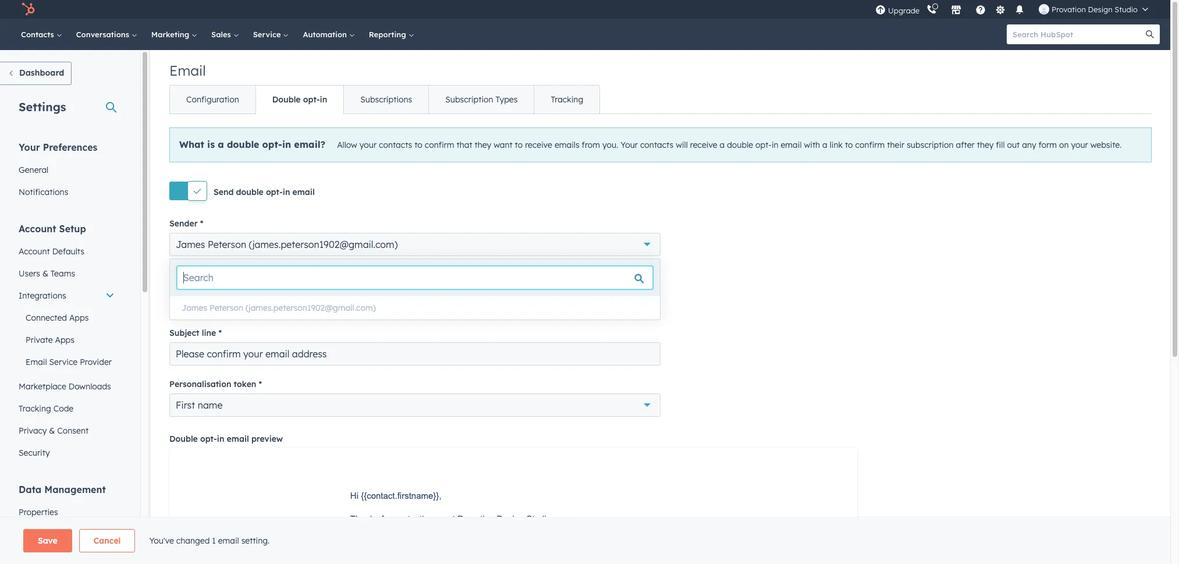 Task type: locate. For each thing, give the bounding box(es) containing it.
1 horizontal spatial tracking
[[551, 94, 584, 105]]

account for account defaults
[[19, 246, 50, 257]]

account up users
[[19, 246, 50, 257]]

0 horizontal spatial contacts
[[379, 140, 412, 150]]

tracking up "privacy"
[[19, 404, 51, 414]]

1 vertical spatial james peterson (james.peterson1902@gmail.com)
[[182, 303, 376, 313]]

from
[[582, 140, 600, 150]]

peterson down double opt-in email language
[[210, 303, 243, 313]]

service
[[253, 30, 283, 39], [49, 357, 78, 367]]

hi
[[350, 491, 359, 501]]

1 vertical spatial contacts
[[26, 551, 60, 562]]

double
[[227, 139, 259, 150], [727, 140, 754, 150], [236, 187, 264, 197]]

a left link
[[823, 140, 828, 150]]

contacts link down objects
[[12, 546, 122, 564]]

0 vertical spatial james
[[176, 239, 205, 250]]

private
[[26, 335, 53, 345]]

service inside service link
[[253, 30, 283, 39]]

account up account defaults
[[19, 223, 56, 235]]

your right on
[[1072, 140, 1089, 150]]

0 vertical spatial service
[[253, 30, 283, 39]]

hubspot link
[[14, 2, 44, 16]]

sender
[[169, 218, 198, 229]]

connected apps
[[26, 313, 89, 323]]

marketplace
[[19, 381, 66, 392]]

on
[[1060, 140, 1069, 150]]

out
[[1008, 140, 1020, 150]]

settings image
[[996, 5, 1006, 15]]

notifications
[[19, 187, 68, 197]]

contacts link down hubspot link
[[14, 19, 69, 50]]

service right sales "link"
[[253, 30, 283, 39]]

0 horizontal spatial confirm
[[425, 140, 455, 150]]

double down first
[[169, 434, 198, 444]]

they left 'fill'
[[978, 140, 994, 150]]

tracking inside navigation
[[551, 94, 584, 105]]

tracking inside account setup element
[[19, 404, 51, 414]]

1 account from the top
[[19, 223, 56, 235]]

0 vertical spatial contacts link
[[14, 19, 69, 50]]

they
[[475, 140, 492, 150], [978, 140, 994, 150]]

{{contact.firstname}},
[[361, 491, 442, 501]]

will
[[676, 140, 688, 150]]

1 horizontal spatial provation
[[1052, 5, 1087, 14]]

1 horizontal spatial confirm
[[856, 140, 885, 150]]

email left preview
[[227, 434, 249, 444]]

1 vertical spatial peterson
[[210, 303, 243, 313]]

your up 'general'
[[19, 141, 40, 153]]

0 vertical spatial apps
[[69, 313, 89, 323]]

navigation
[[169, 85, 600, 114]]

line
[[202, 328, 216, 338]]

double inside "double opt-in" link
[[272, 94, 301, 105]]

design left studio.
[[497, 514, 524, 524]]

email down 'email?'
[[293, 187, 315, 197]]

connected apps link
[[12, 307, 122, 329]]

james peterson (james.peterson1902@gmail.com)
[[176, 239, 398, 250], [182, 303, 376, 313]]

reporting link
[[362, 19, 421, 50]]

0 vertical spatial &
[[42, 268, 48, 279]]

james inside popup button
[[176, 239, 205, 250]]

settings
[[19, 100, 66, 114]]

0 horizontal spatial &
[[42, 268, 48, 279]]

opt- left with
[[756, 140, 772, 150]]

design left studio
[[1089, 5, 1113, 14]]

1 vertical spatial service
[[49, 357, 78, 367]]

email down the private
[[26, 357, 47, 367]]

calling icon image
[[927, 5, 938, 15]]

contacts link
[[14, 19, 69, 50], [12, 546, 122, 564]]

2 account from the top
[[19, 246, 50, 257]]

0 horizontal spatial design
[[497, 514, 524, 524]]

(james.peterson1902@gmail.com) inside popup button
[[249, 239, 398, 250]]

0 vertical spatial design
[[1089, 5, 1113, 14]]

confirm left that
[[425, 140, 455, 150]]

email service provider link
[[12, 351, 122, 373]]

your preferences
[[19, 141, 97, 153]]

0 horizontal spatial provation
[[458, 514, 495, 524]]

james peterson (james.peterson1902@gmail.com) down language
[[182, 303, 376, 313]]

subscription
[[446, 94, 494, 105]]

0 vertical spatial peterson
[[208, 239, 246, 250]]

their
[[888, 140, 905, 150]]

double up "english"
[[169, 273, 198, 284]]

apps down "integrations" button
[[69, 313, 89, 323]]

properties link
[[12, 501, 122, 523]]

that
[[457, 140, 473, 150]]

notifications image
[[1015, 5, 1025, 16]]

james up subject line
[[182, 303, 207, 313]]

contacts
[[21, 30, 56, 39], [26, 551, 60, 562]]

a right will
[[720, 140, 725, 150]]

what
[[179, 139, 204, 150]]

receive left emails
[[525, 140, 553, 150]]

service down private apps link on the bottom left of page
[[49, 357, 78, 367]]

0 horizontal spatial receive
[[525, 140, 553, 150]]

to right link
[[845, 140, 853, 150]]

provation right james peterson icon
[[1052, 5, 1087, 14]]

email left language
[[227, 273, 249, 284]]

contacts down hubspot link
[[21, 30, 56, 39]]

contacts left will
[[641, 140, 674, 150]]

(james.peterson1902@gmail.com) inside button
[[246, 303, 376, 313]]

apps up email service provider 'link'
[[55, 335, 75, 345]]

email for email
[[169, 62, 206, 79]]

1 horizontal spatial they
[[978, 140, 994, 150]]

1 vertical spatial design
[[497, 514, 524, 524]]

account for account setup
[[19, 223, 56, 235]]

2 vertical spatial double
[[169, 434, 198, 444]]

0 horizontal spatial service
[[49, 357, 78, 367]]

opt- left 'email?'
[[262, 139, 282, 150]]

james peterson (james.peterson1902@gmail.com) up language
[[176, 239, 398, 250]]

& right users
[[42, 268, 48, 279]]

email for double opt-in email language
[[227, 273, 249, 284]]

your preferences element
[[12, 141, 122, 203]]

first name
[[176, 399, 223, 411]]

0 horizontal spatial to
[[415, 140, 423, 150]]

data management
[[19, 484, 106, 496]]

1 vertical spatial (james.peterson1902@gmail.com)
[[246, 303, 376, 313]]

0 horizontal spatial your
[[360, 140, 377, 150]]

provation right the at
[[458, 514, 495, 524]]

Search search field
[[177, 266, 653, 289]]

your right you.
[[621, 140, 638, 150]]

& for privacy
[[49, 426, 55, 436]]

0 vertical spatial provation
[[1052, 5, 1087, 14]]

0 horizontal spatial tracking
[[19, 404, 51, 414]]

1 vertical spatial account
[[19, 246, 50, 257]]

help image
[[976, 5, 986, 16]]

english
[[176, 293, 207, 305]]

preferences
[[43, 141, 97, 153]]

data
[[19, 484, 42, 496]]

subscriptions
[[361, 94, 412, 105]]

(james.peterson1902@gmail.com)
[[249, 239, 398, 250], [246, 303, 376, 313]]

email up configuration
[[169, 62, 206, 79]]

1 vertical spatial james
[[182, 303, 207, 313]]

apps
[[69, 313, 89, 323], [55, 335, 75, 345]]

marketing link
[[144, 19, 204, 50]]

to left that
[[415, 140, 423, 150]]

search button
[[1141, 24, 1161, 44]]

1 they from the left
[[475, 140, 492, 150]]

confirm
[[425, 140, 455, 150], [856, 140, 885, 150]]

upgrade
[[889, 6, 920, 15]]

1 receive from the left
[[525, 140, 553, 150]]

1 vertical spatial apps
[[55, 335, 75, 345]]

0 horizontal spatial email
[[26, 357, 47, 367]]

1 contacts from the left
[[379, 140, 412, 150]]

a right is
[[218, 139, 224, 150]]

peterson up double opt-in email language
[[208, 239, 246, 250]]

they right that
[[475, 140, 492, 150]]

your right allow
[[360, 140, 377, 150]]

marketplaces button
[[945, 0, 969, 19]]

confirm left the their
[[856, 140, 885, 150]]

contacts
[[379, 140, 412, 150], [641, 140, 674, 150]]

& for users
[[42, 268, 48, 279]]

0 vertical spatial email
[[169, 62, 206, 79]]

general
[[19, 165, 48, 175]]

configuration link
[[170, 86, 255, 114]]

0 vertical spatial account
[[19, 223, 56, 235]]

contacts down the save
[[26, 551, 60, 562]]

receive right will
[[690, 140, 718, 150]]

studio.
[[527, 514, 554, 524]]

& right "privacy"
[[49, 426, 55, 436]]

1 vertical spatial email
[[26, 357, 47, 367]]

your
[[621, 140, 638, 150], [19, 141, 40, 153]]

to right want
[[515, 140, 523, 150]]

you've changed 1 email setting.
[[149, 536, 270, 546]]

1 horizontal spatial design
[[1089, 5, 1113, 14]]

website.
[[1091, 140, 1122, 150]]

with
[[804, 140, 821, 150]]

1 horizontal spatial your
[[1072, 140, 1089, 150]]

double opt-in link
[[255, 86, 344, 114]]

hi {{contact.firstname}},
[[350, 491, 442, 501]]

email inside 'link'
[[26, 357, 47, 367]]

apps for connected apps
[[69, 313, 89, 323]]

2 horizontal spatial to
[[845, 140, 853, 150]]

0 vertical spatial double
[[272, 94, 301, 105]]

contacts down the subscriptions
[[379, 140, 412, 150]]

search image
[[1147, 30, 1155, 38]]

at
[[448, 514, 455, 524]]

1 vertical spatial &
[[49, 426, 55, 436]]

1 horizontal spatial email
[[169, 62, 206, 79]]

0 horizontal spatial they
[[475, 140, 492, 150]]

0 vertical spatial tracking
[[551, 94, 584, 105]]

james peterson (james.peterson1902@gmail.com) inside popup button
[[176, 239, 398, 250]]

conversations link
[[69, 19, 144, 50]]

settings link
[[993, 3, 1008, 15]]

1 vertical spatial double
[[169, 273, 198, 284]]

Subject line text field
[[169, 342, 661, 366]]

provation design studio
[[1052, 5, 1138, 14]]

opt- up 'email?'
[[303, 94, 320, 105]]

1 horizontal spatial service
[[253, 30, 283, 39]]

tracking up emails
[[551, 94, 584, 105]]

marketplace downloads
[[19, 381, 111, 392]]

1 vertical spatial tracking
[[19, 404, 51, 414]]

1 horizontal spatial receive
[[690, 140, 718, 150]]

1
[[212, 536, 216, 546]]

2 confirm from the left
[[856, 140, 885, 150]]

1 horizontal spatial to
[[515, 140, 523, 150]]

objects button
[[12, 523, 122, 546]]

double up 'email?'
[[272, 94, 301, 105]]

automation link
[[296, 19, 362, 50]]

0 vertical spatial (james.peterson1902@gmail.com)
[[249, 239, 398, 250]]

james peterson (james.peterson1902@gmail.com) button
[[170, 296, 660, 320]]

1 horizontal spatial contacts
[[641, 140, 674, 150]]

1 vertical spatial contacts link
[[12, 546, 122, 564]]

subscriptions link
[[344, 86, 429, 114]]

a
[[218, 139, 224, 150], [720, 140, 725, 150], [823, 140, 828, 150]]

general link
[[12, 159, 122, 181]]

peterson
[[208, 239, 246, 250], [210, 303, 243, 313]]

thanks
[[350, 514, 379, 524]]

email right 1
[[218, 536, 239, 546]]

1 your from the left
[[360, 140, 377, 150]]

users
[[19, 268, 40, 279]]

1 horizontal spatial &
[[49, 426, 55, 436]]

james down sender
[[176, 239, 205, 250]]

3 to from the left
[[845, 140, 853, 150]]

defaults
[[52, 246, 84, 257]]

cancel
[[94, 536, 121, 546]]

integrations button
[[12, 285, 122, 307]]

menu
[[875, 0, 1157, 19]]

0 vertical spatial james peterson (james.peterson1902@gmail.com)
[[176, 239, 398, 250]]



Task type: describe. For each thing, give the bounding box(es) containing it.
double opt-in email language
[[169, 273, 292, 284]]

code
[[53, 404, 74, 414]]

0 horizontal spatial your
[[19, 141, 40, 153]]

save button
[[23, 529, 72, 553]]

marketing
[[151, 30, 192, 39]]

preview
[[251, 434, 283, 444]]

emails
[[555, 140, 580, 150]]

studio
[[1115, 5, 1138, 14]]

sales
[[211, 30, 233, 39]]

apps for private apps
[[55, 335, 75, 345]]

consent
[[57, 426, 89, 436]]

2 to from the left
[[515, 140, 523, 150]]

automation
[[303, 30, 349, 39]]

personalisation token
[[169, 379, 256, 390]]

types
[[496, 94, 518, 105]]

double opt-in email preview
[[169, 434, 283, 444]]

allow your contacts to confirm that they want to receive emails from you. your contacts will receive a double opt-in email with a link to confirm their subscription after they fill out any form on your website.
[[337, 140, 1122, 150]]

you.
[[603, 140, 619, 150]]

privacy & consent
[[19, 426, 89, 436]]

name
[[198, 399, 223, 411]]

first
[[176, 399, 195, 411]]

data management element
[[12, 483, 122, 564]]

peterson inside button
[[210, 303, 243, 313]]

service link
[[246, 19, 296, 50]]

1 vertical spatial provation
[[458, 514, 495, 524]]

form
[[1039, 140, 1057, 150]]

service inside email service provider 'link'
[[49, 357, 78, 367]]

navigation containing configuration
[[169, 85, 600, 114]]

dashboard
[[19, 68, 64, 78]]

account defaults link
[[12, 240, 122, 263]]

double for double opt-in email preview
[[169, 434, 198, 444]]

double opt-in
[[272, 94, 327, 105]]

email?
[[294, 139, 326, 150]]

configuration
[[186, 94, 239, 105]]

james peterson image
[[1039, 4, 1050, 15]]

account setup
[[19, 223, 86, 235]]

1 to from the left
[[415, 140, 423, 150]]

marketplaces image
[[952, 5, 962, 16]]

0 vertical spatial contacts
[[21, 30, 56, 39]]

is
[[207, 139, 215, 150]]

james peterson (james.peterson1902@gmail.com) inside button
[[182, 303, 376, 313]]

tracking for tracking
[[551, 94, 584, 105]]

users & teams
[[19, 268, 75, 279]]

email left with
[[781, 140, 802, 150]]

2 they from the left
[[978, 140, 994, 150]]

downloads
[[69, 381, 111, 392]]

marketplace downloads link
[[12, 376, 122, 398]]

0 horizontal spatial a
[[218, 139, 224, 150]]

email for you've changed 1 email setting.
[[218, 536, 239, 546]]

personalisation
[[169, 379, 231, 390]]

first name button
[[169, 394, 661, 417]]

opt- right send
[[266, 187, 283, 197]]

us
[[436, 514, 446, 524]]

private apps
[[26, 335, 75, 345]]

2 contacts from the left
[[641, 140, 674, 150]]

save
[[38, 536, 58, 546]]

upgrade image
[[876, 5, 886, 15]]

users & teams link
[[12, 263, 122, 285]]

provation inside provation design studio popup button
[[1052, 5, 1087, 14]]

contacts inside data management element
[[26, 551, 60, 562]]

english button
[[169, 288, 661, 311]]

account setup element
[[12, 222, 122, 464]]

subscription types
[[446, 94, 518, 105]]

email for double opt-in email preview
[[227, 434, 249, 444]]

tracking code
[[19, 404, 74, 414]]

security link
[[12, 442, 122, 464]]

management
[[44, 484, 106, 496]]

2 receive from the left
[[690, 140, 718, 150]]

tracking link
[[534, 86, 600, 114]]

subject line
[[169, 328, 216, 338]]

double for double opt-in email language
[[169, 273, 198, 284]]

opt- down the name on the left bottom of the page
[[200, 434, 217, 444]]

tracking for tracking code
[[19, 404, 51, 414]]

link
[[830, 140, 843, 150]]

thanks for contacting us at provation design studio.
[[350, 514, 554, 524]]

any
[[1023, 140, 1037, 150]]

reporting
[[369, 30, 408, 39]]

you've
[[149, 536, 174, 546]]

privacy
[[19, 426, 47, 436]]

menu containing provation design studio
[[875, 0, 1157, 19]]

privacy & consent link
[[12, 420, 122, 442]]

provider
[[80, 357, 112, 367]]

hubspot image
[[21, 2, 35, 16]]

account defaults
[[19, 246, 84, 257]]

private apps link
[[12, 329, 122, 351]]

opt- inside navigation
[[303, 94, 320, 105]]

security
[[19, 448, 50, 458]]

1 confirm from the left
[[425, 140, 455, 150]]

design inside popup button
[[1089, 5, 1113, 14]]

Search HubSpot search field
[[1007, 24, 1150, 44]]

what is a double opt-in email?
[[179, 139, 326, 150]]

2 horizontal spatial a
[[823, 140, 828, 150]]

sales link
[[204, 19, 246, 50]]

connected
[[26, 313, 67, 323]]

tracking code link
[[12, 398, 122, 420]]

double for double opt-in
[[272, 94, 301, 105]]

email for email service provider
[[26, 357, 47, 367]]

send
[[214, 187, 234, 197]]

send double opt-in email
[[214, 187, 315, 197]]

provation design studio button
[[1032, 0, 1156, 19]]

dashboard link
[[0, 62, 72, 85]]

opt- up "english"
[[200, 273, 217, 284]]

subscription types link
[[429, 86, 534, 114]]

james inside button
[[182, 303, 207, 313]]

1 horizontal spatial your
[[621, 140, 638, 150]]

peterson inside popup button
[[208, 239, 246, 250]]

objects
[[19, 529, 48, 540]]

setup
[[59, 223, 86, 235]]

1 horizontal spatial a
[[720, 140, 725, 150]]

token
[[234, 379, 256, 390]]

for
[[381, 514, 392, 524]]

2 your from the left
[[1072, 140, 1089, 150]]

help button
[[971, 0, 991, 19]]

language
[[251, 273, 289, 284]]



Task type: vqa. For each thing, say whether or not it's contained in the screenshot.
visits
no



